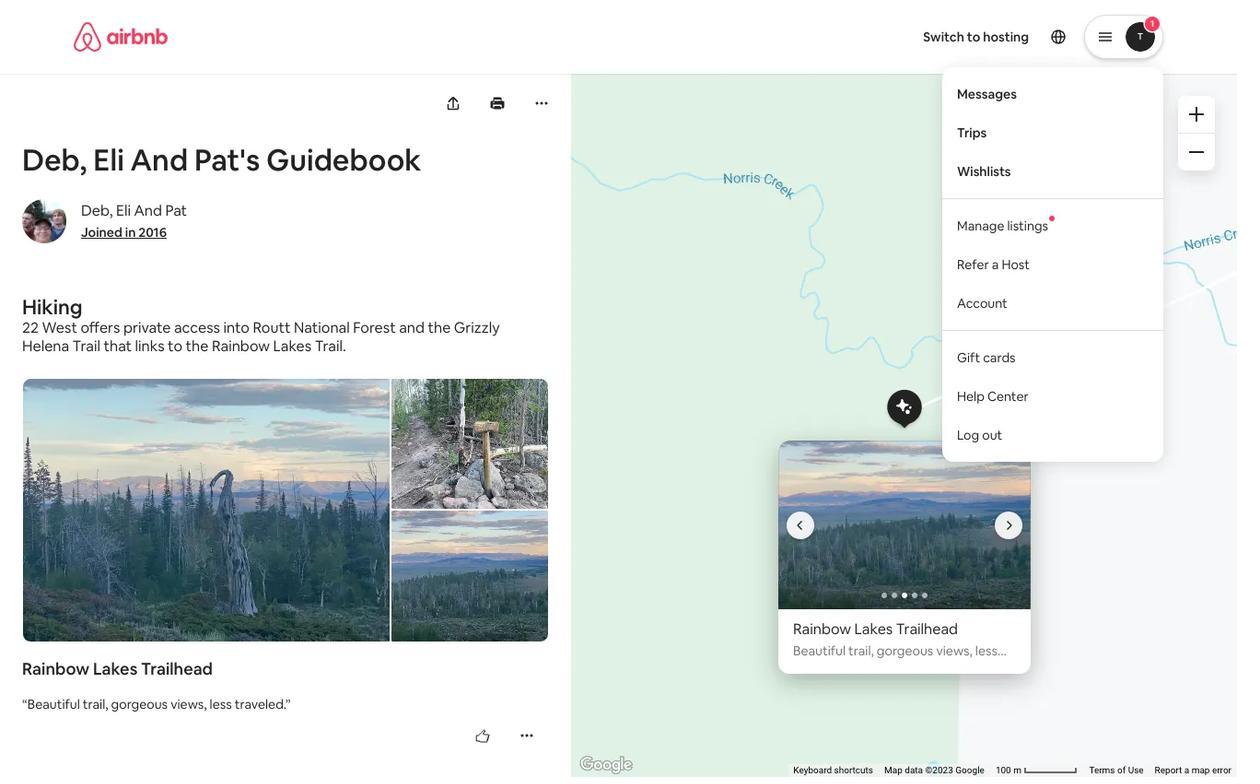 Task type: locate. For each thing, give the bounding box(es) containing it.
account
[[958, 295, 1008, 311]]

0 vertical spatial lakes
[[273, 336, 312, 356]]

shortcuts
[[835, 765, 874, 775]]

error
[[1213, 765, 1232, 775]]

deb,
[[22, 141, 87, 179], [81, 201, 113, 220]]

log
[[958, 426, 980, 443]]

1 horizontal spatial rainbow
[[212, 336, 270, 356]]

wishlists link
[[943, 152, 1164, 190]]

0 vertical spatial a
[[992, 256, 999, 272]]

that
[[104, 336, 132, 356]]

zoom in image
[[1190, 107, 1205, 122]]

google image
[[576, 753, 637, 777]]

profile element
[[641, 0, 1164, 461]]

trail.
[[315, 336, 346, 356]]

eli
[[93, 141, 124, 179], [116, 201, 131, 220]]

lakes up trail,
[[93, 658, 138, 679]]

to inside hiking 22 west offers private access into routt national forest and the grizzly helena trail that links to the rainbow lakes trail.
[[168, 336, 183, 356]]

manage listings link
[[943, 206, 1164, 245]]

eli inside deb, eli and pat joined in 2016
[[116, 201, 131, 220]]

0 horizontal spatial to
[[168, 336, 183, 356]]

eli up joined in 2016 link
[[116, 201, 131, 220]]

help center link
[[943, 377, 1164, 415]]

map
[[1192, 765, 1211, 775]]

rainbow lakes trailhead
[[22, 658, 213, 679]]

0 horizontal spatial lakes
[[93, 658, 138, 679]]

wishlists
[[958, 163, 1012, 179]]

image 4 image
[[1031, 440, 1238, 609]]

in
[[125, 224, 136, 241]]

gift
[[958, 349, 981, 366]]

1 horizontal spatial to
[[968, 29, 981, 45]]

report
[[1155, 765, 1183, 775]]

a
[[992, 256, 999, 272], [1185, 765, 1190, 775]]

trips
[[958, 124, 987, 141]]

out
[[983, 426, 1003, 443]]

to inside profile element
[[968, 29, 981, 45]]

rainbow left national
[[212, 336, 270, 356]]

hiking 22 west offers private access into routt national forest and the grizzly helena trail that links to the rainbow lakes trail.
[[22, 294, 500, 356]]

0 horizontal spatial the
[[186, 336, 209, 356]]

map region
[[490, 0, 1238, 777]]

use
[[1129, 765, 1144, 775]]

trailhead
[[141, 658, 213, 679]]

forest
[[353, 318, 396, 337]]

to right links
[[168, 336, 183, 356]]

image 2 image
[[526, 440, 778, 609]]

0 horizontal spatial a
[[992, 256, 999, 272]]

0 vertical spatial deb,
[[22, 141, 87, 179]]

1 horizontal spatial lakes
[[273, 336, 312, 356]]

map data ©2023 google
[[885, 765, 985, 775]]

0 vertical spatial eli
[[93, 141, 124, 179]]

into
[[224, 318, 250, 337]]

traveled.
[[235, 696, 286, 712]]

1 vertical spatial rainbow
[[22, 658, 89, 679]]

image 3 image
[[778, 440, 1031, 609], [778, 440, 1031, 609]]

lakes inside hiking 22 west offers private access into routt national forest and the grizzly helena trail that links to the rainbow lakes trail.
[[273, 336, 312, 356]]

helena
[[22, 336, 69, 356]]

0 horizontal spatial rainbow
[[22, 658, 89, 679]]

log out button
[[943, 415, 1164, 454]]

the
[[428, 318, 451, 337], [186, 336, 209, 356]]

switch to hosting link
[[913, 18, 1041, 56]]

beautiful
[[27, 696, 80, 712]]

1 button
[[1085, 15, 1164, 59]]

pat
[[165, 201, 187, 220]]

a left map
[[1185, 765, 1190, 775]]

a left host
[[992, 256, 999, 272]]

0 vertical spatial rainbow
[[212, 336, 270, 356]]

deb, inside deb, eli and pat joined in 2016
[[81, 201, 113, 220]]

gorgeous
[[111, 696, 168, 712]]

trail
[[72, 336, 100, 356]]

1 vertical spatial to
[[168, 336, 183, 356]]

1 vertical spatial deb,
[[81, 201, 113, 220]]

to right switch
[[968, 29, 981, 45]]

has notifications image
[[1050, 215, 1055, 221]]

to
[[968, 29, 981, 45], [168, 336, 183, 356]]

1 horizontal spatial the
[[428, 318, 451, 337]]

keyboard shortcuts button
[[794, 764, 874, 777]]

hiking
[[22, 294, 83, 320]]

a inside profile element
[[992, 256, 999, 272]]

west
[[42, 318, 77, 337]]

and
[[131, 141, 188, 179], [134, 201, 162, 220]]

1 horizontal spatial a
[[1185, 765, 1190, 775]]

and up 2016
[[134, 201, 162, 220]]

lakes
[[273, 336, 312, 356], [93, 658, 138, 679]]

less
[[210, 696, 232, 712]]

and inside deb, eli and pat joined in 2016
[[134, 201, 162, 220]]

m
[[1014, 765, 1022, 775]]

gift cards link
[[943, 338, 1164, 377]]

center
[[988, 388, 1029, 404]]

lakes left trail. on the top left
[[273, 336, 312, 356]]

1
[[1151, 18, 1155, 29]]

the left into
[[186, 336, 209, 356]]

0 vertical spatial and
[[131, 141, 188, 179]]

joined in 2016 link
[[81, 224, 167, 241]]

rainbow up beautiful
[[22, 658, 89, 679]]

2016
[[139, 224, 167, 241]]

help
[[958, 388, 985, 404]]

0 vertical spatial to
[[968, 29, 981, 45]]

and for pat's
[[131, 141, 188, 179]]

a for refer
[[992, 256, 999, 272]]

1 vertical spatial and
[[134, 201, 162, 220]]

data
[[905, 765, 924, 775]]

terms of use
[[1090, 765, 1144, 775]]

gift cards
[[958, 349, 1016, 366]]

and
[[399, 318, 425, 337]]

rainbow
[[212, 336, 270, 356], [22, 658, 89, 679]]

the right and
[[428, 318, 451, 337]]

manage
[[958, 217, 1005, 234]]

switch to hosting
[[924, 29, 1030, 45]]

deb, eli and pat image
[[22, 199, 66, 243], [22, 199, 66, 243]]

keyboard
[[794, 765, 832, 775]]

refer a host
[[958, 256, 1030, 272]]

manage listings
[[958, 217, 1049, 234]]

1 vertical spatial a
[[1185, 765, 1190, 775]]

mark as helpful, rainbow lakes trailhead image
[[476, 729, 490, 744]]

100 m button
[[991, 764, 1084, 777]]

views,
[[171, 696, 207, 712]]

and up pat
[[131, 141, 188, 179]]

1 vertical spatial lakes
[[93, 658, 138, 679]]

eli up deb, eli and pat joined in 2016
[[93, 141, 124, 179]]

1 vertical spatial eli
[[116, 201, 131, 220]]

print image
[[490, 96, 505, 111]]



Task type: describe. For each thing, give the bounding box(es) containing it.
listings
[[1008, 217, 1049, 234]]

cards
[[984, 349, 1016, 366]]

refer
[[958, 256, 990, 272]]

of
[[1118, 765, 1127, 775]]

keyboard shortcuts
[[794, 765, 874, 775]]

routt
[[253, 318, 291, 337]]

refer a host link
[[943, 245, 1164, 284]]

switch
[[924, 29, 965, 45]]

private
[[123, 318, 171, 337]]

zoom out image
[[1190, 145, 1205, 159]]

100 m
[[996, 765, 1024, 775]]

and for pat
[[134, 201, 162, 220]]

terms
[[1090, 765, 1116, 775]]

share image
[[446, 96, 461, 111]]

joined
[[81, 224, 122, 241]]

rainbow lakes trailhead link
[[22, 658, 549, 680]]

more options, rainbow lakes trailhead image
[[520, 728, 535, 743]]

©2023
[[926, 765, 954, 775]]

offers
[[81, 318, 120, 337]]

grizzly
[[454, 318, 500, 337]]

eli for pat's
[[93, 141, 124, 179]]

deb, for deb, eli and pat joined in 2016
[[81, 201, 113, 220]]

messages
[[958, 85, 1017, 102]]

pat's
[[194, 141, 260, 179]]

terms of use link
[[1090, 765, 1144, 775]]

messages link
[[943, 74, 1164, 113]]

a for report
[[1185, 765, 1190, 775]]

22
[[22, 318, 39, 337]]

report a map error
[[1155, 765, 1232, 775]]

rainbow lakes trailhead group
[[526, 440, 1238, 673]]

help center
[[958, 388, 1029, 404]]

google
[[956, 765, 985, 775]]

national
[[294, 318, 350, 337]]

beautiful trail, gorgeous views, less traveled.
[[27, 696, 286, 712]]

trips link
[[943, 113, 1164, 152]]

links
[[135, 336, 165, 356]]

host
[[1002, 256, 1030, 272]]

log out
[[958, 426, 1003, 443]]

rainbow inside hiking 22 west offers private access into routt national forest and the grizzly helena trail that links to the rainbow lakes trail.
[[212, 336, 270, 356]]

more options, undefined image
[[535, 96, 549, 111]]

deb, eli and pat joined in 2016
[[81, 201, 187, 241]]

share image
[[448, 97, 459, 109]]

trail,
[[83, 696, 108, 712]]

account link
[[943, 284, 1164, 322]]

hosting
[[984, 29, 1030, 45]]

deb, for deb, eli and pat's guidebook
[[22, 141, 87, 179]]

100
[[996, 765, 1012, 775]]

eli for pat
[[116, 201, 131, 220]]

map
[[885, 765, 903, 775]]

report a map error link
[[1155, 765, 1232, 775]]

deb, eli and pat's guidebook
[[22, 141, 421, 179]]

guidebook
[[266, 141, 421, 179]]

access
[[174, 318, 220, 337]]



Task type: vqa. For each thing, say whether or not it's contained in the screenshot.
GORGEOUS at the bottom of page
yes



